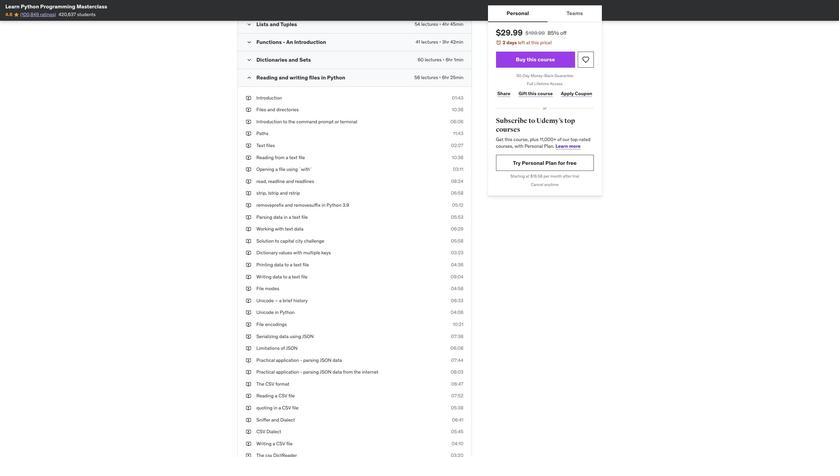 Task type: vqa. For each thing, say whether or not it's contained in the screenshot.
writing and
yes



Task type: locate. For each thing, give the bounding box(es) containing it.
writing down csv dialect
[[257, 441, 272, 447]]

0 vertical spatial dialect
[[280, 417, 295, 423]]

application for practical application - parsing json data from the internet
[[276, 369, 299, 375]]

1 vertical spatial the
[[354, 369, 361, 375]]

a right "–" on the left bottom
[[279, 298, 282, 304]]

and left the "writing"
[[279, 74, 289, 81]]

parsing down practical application - parsing json data
[[303, 369, 319, 375]]

removesuffix
[[294, 202, 321, 208]]

xsmall image
[[246, 107, 251, 113], [246, 154, 251, 161], [246, 202, 251, 209], [246, 238, 251, 244], [246, 262, 251, 268], [246, 309, 251, 316], [246, 333, 251, 340], [246, 345, 251, 352], [246, 369, 251, 376], [246, 381, 251, 388], [246, 393, 251, 399], [246, 405, 251, 411], [246, 441, 251, 447]]

1 xsmall image from the top
[[246, 107, 251, 113]]

data up the practical application - parsing json data from the internet
[[333, 357, 342, 363]]

0 vertical spatial learn
[[5, 3, 20, 10]]

using left `with`
[[287, 166, 298, 172]]

parsing up the practical application - parsing json data from the internet
[[303, 357, 319, 363]]

1 vertical spatial writing
[[257, 441, 272, 447]]

masterclass
[[77, 3, 107, 10]]

application up format
[[276, 369, 299, 375]]

the down directories
[[288, 119, 295, 125]]

file encodings
[[257, 321, 287, 327]]

1 horizontal spatial or
[[543, 106, 547, 111]]

file down reading from a text file
[[279, 166, 285, 172]]

ratings)
[[40, 12, 56, 18]]

application
[[276, 357, 299, 363], [276, 369, 299, 375]]

1 vertical spatial introduction
[[257, 95, 282, 101]]

1 vertical spatial or
[[335, 119, 339, 125]]

with down the parsing data in a text file
[[275, 226, 284, 232]]

application down limitations of json at the left bottom
[[276, 357, 299, 363]]

1 xsmall image from the top
[[246, 95, 251, 101]]

10:38 down 01:43
[[452, 107, 464, 113]]

0 vertical spatial files
[[309, 74, 320, 81]]

personal up "$16.58"
[[522, 159, 545, 166]]

a up opening a file using `with`
[[286, 154, 288, 160]]

18 xsmall image from the top
[[246, 453, 251, 457]]

0 vertical spatial parsing
[[303, 357, 319, 363]]

• for lists and tuples
[[439, 21, 441, 27]]

at left "$16.58"
[[526, 174, 530, 179]]

parsing
[[303, 357, 319, 363], [303, 369, 319, 375]]

data left internet
[[333, 369, 342, 375]]

a right opening
[[276, 166, 278, 172]]

text files
[[257, 142, 275, 148]]

2 vertical spatial introduction
[[257, 119, 282, 125]]

xsmall image for paths
[[246, 131, 251, 137]]

xsmall image for file encodings
[[246, 321, 251, 328]]

2 course from the top
[[538, 90, 553, 96]]

the left internet
[[354, 369, 361, 375]]

7 xsmall image from the top
[[246, 190, 251, 197]]

text up opening a file using `with`
[[289, 154, 298, 160]]

with down course, on the top right of page
[[515, 143, 524, 149]]

csv
[[266, 381, 274, 387], [279, 393, 288, 399], [282, 405, 291, 411], [257, 429, 265, 435], [276, 441, 285, 447]]

0 vertical spatial unicode
[[257, 298, 274, 304]]

practical down limitations
[[257, 357, 275, 363]]

xsmall image for limitations of json
[[246, 345, 251, 352]]

1 10:38 from the top
[[452, 107, 464, 113]]

1 course from the top
[[538, 56, 555, 63]]

10 xsmall image from the top
[[246, 381, 251, 388]]

writing down printing
[[257, 274, 272, 280]]

9 xsmall image from the top
[[246, 226, 251, 232]]

to for introduction
[[283, 119, 287, 125]]

reading up quoting
[[257, 393, 274, 399]]

coupon
[[575, 90, 593, 96]]

2 horizontal spatial with
[[515, 143, 524, 149]]

0 vertical spatial course
[[538, 56, 555, 63]]

files right text
[[266, 142, 275, 148]]

2 vertical spatial -
[[300, 369, 302, 375]]

personal up $29.99
[[507, 10, 529, 17]]

1 file from the top
[[257, 286, 264, 292]]

1 vertical spatial 6hr
[[442, 74, 449, 80]]

try
[[513, 159, 521, 166]]

0 vertical spatial of
[[558, 136, 562, 143]]

sets
[[300, 56, 311, 63]]

at right 'left'
[[526, 40, 530, 46]]

1 vertical spatial of
[[281, 345, 285, 351]]

1 writing from the top
[[257, 274, 272, 280]]

with down city
[[293, 250, 302, 256]]

2 parsing from the top
[[303, 369, 319, 375]]

gift
[[519, 90, 527, 96]]

sniffer
[[257, 417, 270, 423]]

lifetime
[[535, 81, 549, 86]]

tab list containing personal
[[488, 5, 602, 22]]

file up sniffer and dialect
[[292, 405, 299, 411]]

1 small image from the top
[[246, 39, 253, 45]]

guarantee
[[555, 73, 574, 78]]

• left 25min
[[439, 74, 441, 80]]

data up limitations of json at the left bottom
[[279, 333, 289, 339]]

course for buy this course
[[538, 56, 555, 63]]

try personal plan for free
[[513, 159, 577, 166]]

41 lectures • 3hr 42min
[[416, 39, 464, 45]]

• left 3hr
[[440, 39, 441, 45]]

xsmall image for printing data to a text file
[[246, 262, 251, 268]]

$199.99
[[526, 29, 545, 36]]

2 practical from the top
[[257, 369, 275, 375]]

14 xsmall image from the top
[[246, 321, 251, 328]]

lists
[[257, 21, 269, 27]]

1 vertical spatial -
[[300, 357, 302, 363]]

small image
[[246, 39, 253, 45], [246, 57, 253, 63], [246, 74, 253, 81]]

17 xsmall image from the top
[[246, 429, 251, 435]]

xsmall image for writing data to a text file
[[246, 274, 251, 280]]

in right the "writing"
[[321, 74, 326, 81]]

reading and writing files in python
[[257, 74, 346, 81]]

teams
[[567, 10, 583, 17]]

introduction up paths
[[257, 119, 282, 125]]

0 vertical spatial small image
[[246, 39, 253, 45]]

unicode left "–" on the left bottom
[[257, 298, 274, 304]]

course inside gift this course link
[[538, 90, 553, 96]]

- left an
[[283, 38, 285, 45]]

learn up 4.6
[[5, 3, 20, 10]]

06:47
[[451, 381, 464, 387]]

2 days left at this price!
[[503, 40, 552, 46]]

application for practical application - parsing json data
[[276, 357, 299, 363]]

2 xsmall image from the top
[[246, 154, 251, 161]]

csv down format
[[279, 393, 288, 399]]

06:06
[[451, 119, 464, 125]]

starting
[[511, 174, 525, 179]]

xsmall image for the csv format
[[246, 381, 251, 388]]

dictionary values with multiple keys
[[257, 250, 331, 256]]

10 xsmall image from the top
[[246, 250, 251, 256]]

subscribe to udemy's top courses
[[496, 117, 575, 134]]

3 reading from the top
[[257, 393, 274, 399]]

a up quoting in a csv file on the left
[[275, 393, 277, 399]]

2 small image from the top
[[246, 57, 253, 63]]

this right gift
[[528, 90, 537, 96]]

2 vertical spatial small image
[[246, 74, 253, 81]]

to inside subscribe to udemy's top courses
[[529, 117, 535, 125]]

2 vertical spatial personal
[[522, 159, 545, 166]]

course inside buy this course button
[[538, 56, 555, 63]]

06:58
[[451, 190, 464, 196]]

0 vertical spatial writing
[[257, 274, 272, 280]]

or up 'udemy's'
[[543, 106, 547, 111]]

text for parsing data in a text file
[[292, 214, 301, 220]]

this inside get this course, plus 11,000+ of our top-rated courses, with personal plan.
[[505, 136, 513, 143]]

price!
[[540, 40, 552, 46]]

limitations
[[257, 345, 280, 351]]

4 xsmall image from the top
[[246, 238, 251, 244]]

file left modes on the left bottom of the page
[[257, 286, 264, 292]]

in
[[321, 74, 326, 81], [322, 202, 326, 208], [284, 214, 288, 220], [275, 309, 279, 315], [274, 405, 278, 411]]

json
[[302, 333, 314, 339], [286, 345, 298, 351], [320, 357, 332, 363], [320, 369, 332, 375]]

2
[[503, 40, 506, 46]]

unicode up file encodings
[[257, 309, 274, 315]]

a down the dictionary values with multiple keys at the left
[[290, 262, 293, 268]]

for
[[558, 159, 565, 166]]

2 file from the top
[[257, 321, 264, 327]]

parsing
[[257, 214, 272, 220]]

1 vertical spatial file
[[257, 321, 264, 327]]

lectures for dictionaries and sets
[[425, 57, 442, 63]]

1 parsing from the top
[[303, 357, 319, 363]]

starting at $16.58 per month after trial cancel anytime
[[511, 174, 580, 187]]

xsmall image for dictionary values with multiple keys
[[246, 250, 251, 256]]

practical up the at the left bottom of the page
[[257, 369, 275, 375]]

at
[[526, 40, 530, 46], [526, 174, 530, 179]]

xsmall image for working with text data
[[246, 226, 251, 232]]

0 vertical spatial 6hr
[[446, 57, 453, 63]]

0 vertical spatial 10:38
[[452, 107, 464, 113]]

dialect up writing a csv file
[[267, 429, 281, 435]]

1 horizontal spatial files
[[309, 74, 320, 81]]

text down 'removeprefix and removesuffix in python 3.9'
[[292, 214, 301, 220]]

1 vertical spatial parsing
[[303, 369, 319, 375]]

lectures right 56
[[421, 74, 438, 80]]

file down multiple
[[303, 262, 309, 268]]

02:27
[[451, 142, 464, 148]]

unicode – a brief history
[[257, 298, 308, 304]]

xsmall image for parsing data in a text file
[[246, 214, 251, 221]]

0 vertical spatial practical
[[257, 357, 275, 363]]

xsmall image for csv dialect
[[246, 429, 251, 435]]

file modes
[[257, 286, 279, 292]]

1 vertical spatial learn
[[556, 143, 568, 149]]

to for subscribe
[[529, 117, 535, 125]]

04:36
[[451, 262, 464, 268]]

0 vertical spatial reading
[[257, 74, 278, 81]]

small image
[[246, 21, 253, 28]]

4 xsmall image from the top
[[246, 142, 251, 149]]

1 vertical spatial practical
[[257, 369, 275, 375]]

this up courses,
[[505, 136, 513, 143]]

unicode for unicode – a brief history
[[257, 298, 274, 304]]

to down directories
[[283, 119, 287, 125]]

with inside get this course, plus 11,000+ of our top-rated courses, with personal plan.
[[515, 143, 524, 149]]

reading for reading from a text file
[[257, 154, 274, 160]]

1 vertical spatial unicode
[[257, 309, 274, 315]]

11:43
[[453, 131, 464, 137]]

lectures for lists and tuples
[[421, 21, 438, 27]]

file down 'removeprefix and removesuffix in python 3.9'
[[302, 214, 308, 220]]

of down serializing data using json
[[281, 345, 285, 351]]

2 application from the top
[[276, 369, 299, 375]]

1 vertical spatial with
[[275, 226, 284, 232]]

0 vertical spatial application
[[276, 357, 299, 363]]

- for practical application - parsing json data
[[300, 357, 302, 363]]

udemy's
[[537, 117, 563, 125]]

practical for practical application - parsing json data
[[257, 357, 275, 363]]

7 xsmall image from the top
[[246, 333, 251, 340]]

gift this course link
[[517, 87, 554, 100]]

6hr left '1min'
[[446, 57, 453, 63]]

xsmall image for removeprefix and removesuffix in python 3.9
[[246, 202, 251, 209]]

tuples
[[280, 21, 297, 27]]

1 unicode from the top
[[257, 298, 274, 304]]

personal inside button
[[507, 10, 529, 17]]

course up the back
[[538, 56, 555, 63]]

solution
[[257, 238, 274, 244]]

xsmall image for unicode in python
[[246, 309, 251, 316]]

07:38
[[451, 333, 464, 339]]

1 vertical spatial reading
[[257, 154, 274, 160]]

13 xsmall image from the top
[[246, 298, 251, 304]]

file up 'serializing'
[[257, 321, 264, 327]]

2 vertical spatial reading
[[257, 393, 274, 399]]

data
[[274, 214, 283, 220], [294, 226, 304, 232], [274, 262, 284, 268], [273, 274, 282, 280], [279, 333, 289, 339], [333, 357, 342, 363], [333, 369, 342, 375]]

5 xsmall image from the top
[[246, 262, 251, 268]]

3 xsmall image from the top
[[246, 131, 251, 137]]

3.9
[[343, 202, 349, 208]]

xsmall image for unicode – a brief history
[[246, 298, 251, 304]]

06:08
[[451, 345, 464, 351]]

xsmall image for read, readline and readlines
[[246, 178, 251, 185]]

1 horizontal spatial of
[[558, 136, 562, 143]]

text down the dictionary values with multiple keys at the left
[[294, 262, 302, 268]]

03:23
[[451, 250, 464, 256]]

3 small image from the top
[[246, 74, 253, 81]]

csv up sniffer and dialect
[[282, 405, 291, 411]]

introduction
[[294, 38, 326, 45], [257, 95, 282, 101], [257, 119, 282, 125]]

2 reading from the top
[[257, 154, 274, 160]]

text for printing data to a text file
[[294, 262, 302, 268]]

reading for reading and writing files in python
[[257, 74, 278, 81]]

rstrip
[[289, 190, 300, 196]]

(100,849 ratings)
[[20, 12, 56, 18]]

13 xsmall image from the top
[[246, 441, 251, 447]]

or right prompt
[[335, 119, 339, 125]]

dialect
[[280, 417, 295, 423], [267, 429, 281, 435]]

08:03
[[451, 369, 464, 375]]

0 vertical spatial or
[[543, 106, 547, 111]]

6hr left 25min
[[442, 74, 449, 80]]

learn more link
[[556, 143, 581, 149]]

8 xsmall image from the top
[[246, 214, 251, 221]]

using up limitations of json at the left bottom
[[290, 333, 301, 339]]

learn down our
[[556, 143, 568, 149]]

buy this course button
[[496, 51, 575, 68]]

xsmall image
[[246, 95, 251, 101], [246, 119, 251, 125], [246, 131, 251, 137], [246, 142, 251, 149], [246, 166, 251, 173], [246, 178, 251, 185], [246, 190, 251, 197], [246, 214, 251, 221], [246, 226, 251, 232], [246, 250, 251, 256], [246, 274, 251, 280], [246, 286, 251, 292], [246, 298, 251, 304], [246, 321, 251, 328], [246, 357, 251, 364], [246, 417, 251, 423], [246, 429, 251, 435], [246, 453, 251, 457]]

1 vertical spatial using
[[290, 333, 301, 339]]

solution to capital city challenge
[[257, 238, 324, 244]]

the
[[257, 381, 264, 387]]

2 xsmall image from the top
[[246, 119, 251, 125]]

xsmall image for practical application - parsing json data
[[246, 357, 251, 364]]

xsmall image for strip, lstrip and rstrip
[[246, 190, 251, 197]]

lectures right 60
[[425, 57, 442, 63]]

cancel
[[531, 182, 544, 187]]

serializing data using json
[[257, 333, 314, 339]]

reading down dictionaries
[[257, 74, 278, 81]]

anytime
[[545, 182, 559, 187]]

1 horizontal spatial from
[[343, 369, 353, 375]]

course down lifetime in the top of the page
[[538, 90, 553, 96]]

0 horizontal spatial the
[[288, 119, 295, 125]]

xsmall image for quoting in a csv file
[[246, 405, 251, 411]]

1 vertical spatial course
[[538, 90, 553, 96]]

0 vertical spatial introduction
[[294, 38, 326, 45]]

brief
[[283, 298, 292, 304]]

and down the rstrip
[[285, 202, 293, 208]]

0 vertical spatial personal
[[507, 10, 529, 17]]

lectures for functions - an introduction
[[421, 39, 438, 45]]

• left '1min'
[[443, 57, 445, 63]]

from up opening a file using `with`
[[275, 154, 285, 160]]

0 horizontal spatial files
[[266, 142, 275, 148]]

3 xsmall image from the top
[[246, 202, 251, 209]]

1 vertical spatial personal
[[525, 143, 543, 149]]

introduction for introduction
[[257, 95, 282, 101]]

xsmall image for writing a csv file
[[246, 441, 251, 447]]

personal down plus
[[525, 143, 543, 149]]

1 vertical spatial application
[[276, 369, 299, 375]]

1 vertical spatial at
[[526, 174, 530, 179]]

and right sniffer
[[271, 417, 279, 423]]

56
[[415, 74, 420, 80]]

0 horizontal spatial of
[[281, 345, 285, 351]]

file up history
[[301, 274, 308, 280]]

values
[[279, 250, 292, 256]]

writing for writing data to a text file
[[257, 274, 272, 280]]

6 xsmall image from the top
[[246, 178, 251, 185]]

11 xsmall image from the top
[[246, 393, 251, 399]]

12 xsmall image from the top
[[246, 405, 251, 411]]

0 horizontal spatial from
[[275, 154, 285, 160]]

a down printing data to a text file
[[289, 274, 291, 280]]

• for dictionaries and sets
[[443, 57, 445, 63]]

course
[[538, 56, 555, 63], [538, 90, 553, 96]]

to for solution
[[275, 238, 279, 244]]

and for dialect
[[271, 417, 279, 423]]

- up the practical application - parsing json data from the internet
[[300, 357, 302, 363]]

the
[[288, 119, 295, 125], [354, 369, 361, 375]]

from left internet
[[343, 369, 353, 375]]

9 xsmall image from the top
[[246, 369, 251, 376]]

11 xsmall image from the top
[[246, 274, 251, 280]]

readlines
[[295, 178, 314, 184]]

- for practical application - parsing json data from the internet
[[300, 369, 302, 375]]

files
[[309, 74, 320, 81], [266, 142, 275, 148]]

strip,
[[257, 190, 267, 196]]

2 unicode from the top
[[257, 309, 274, 315]]

parsing for practical application - parsing json data from the internet
[[303, 369, 319, 375]]

16 xsmall image from the top
[[246, 417, 251, 423]]

unicode in python
[[257, 309, 295, 315]]

json down practical application - parsing json data
[[320, 369, 332, 375]]

5 xsmall image from the top
[[246, 166, 251, 173]]

1 practical from the top
[[257, 357, 275, 363]]

gift this course
[[519, 90, 553, 96]]

• left 4hr
[[439, 21, 441, 27]]

this inside button
[[527, 56, 537, 63]]

files right the "writing"
[[309, 74, 320, 81]]

1 application from the top
[[276, 357, 299, 363]]

0 vertical spatial with
[[515, 143, 524, 149]]

05:38
[[451, 405, 464, 411]]

left
[[518, 40, 525, 46]]

lectures right "54"
[[421, 21, 438, 27]]

to left capital
[[275, 238, 279, 244]]

writing for writing a csv file
[[257, 441, 272, 447]]

functions
[[257, 38, 282, 45]]

and right files
[[268, 107, 275, 113]]

strip, lstrip and rstrip
[[257, 190, 300, 196]]

6hr for reading and writing files in python
[[442, 74, 449, 80]]

xsmall image for serializing data using json
[[246, 333, 251, 340]]

writing a csv file
[[257, 441, 293, 447]]

1 horizontal spatial learn
[[556, 143, 568, 149]]

small image for reading
[[246, 74, 253, 81]]

plus
[[530, 136, 539, 143]]

in right removesuffix
[[322, 202, 326, 208]]

keys
[[322, 250, 331, 256]]

plan.
[[544, 143, 555, 149]]

command
[[297, 119, 317, 125]]

2 writing from the top
[[257, 441, 272, 447]]

unicode for unicode in python
[[257, 309, 274, 315]]

1 reading from the top
[[257, 74, 278, 81]]

2 vertical spatial with
[[293, 250, 302, 256]]

learn python programming masterclass
[[5, 3, 107, 10]]

60
[[418, 57, 424, 63]]

of left our
[[558, 136, 562, 143]]

12 xsmall image from the top
[[246, 286, 251, 292]]

8 xsmall image from the top
[[246, 345, 251, 352]]

0 vertical spatial file
[[257, 286, 264, 292]]

tab list
[[488, 5, 602, 22]]

1 vertical spatial small image
[[246, 57, 253, 63]]

6 xsmall image from the top
[[246, 309, 251, 316]]

1 horizontal spatial the
[[354, 369, 361, 375]]

0 horizontal spatial learn
[[5, 3, 20, 10]]

15 xsmall image from the top
[[246, 357, 251, 364]]

modes
[[265, 286, 279, 292]]

1 vertical spatial 10:38
[[452, 154, 464, 160]]

month
[[551, 174, 562, 179]]



Task type: describe. For each thing, give the bounding box(es) containing it.
05:58
[[451, 238, 464, 244]]

the csv format
[[257, 381, 289, 387]]

xsmall image for introduction to the command prompt or terminal
[[246, 119, 251, 125]]

85%
[[548, 29, 559, 36]]

05:45
[[451, 429, 464, 435]]

course,
[[514, 136, 529, 143]]

limitations of json
[[257, 345, 298, 351]]

xsmall image for introduction
[[246, 95, 251, 101]]

and for removesuffix
[[285, 202, 293, 208]]

xsmall image for file modes
[[246, 286, 251, 292]]

42min
[[450, 39, 464, 45]]

writing data to a text file
[[257, 274, 308, 280]]

buy
[[516, 56, 526, 63]]

to down printing data to a text file
[[283, 274, 287, 280]]

in down "–" on the left bottom
[[275, 309, 279, 315]]

json up practical application - parsing json data
[[302, 333, 314, 339]]

learn more
[[556, 143, 581, 149]]

lectures for reading and writing files in python
[[421, 74, 438, 80]]

course for gift this course
[[538, 90, 553, 96]]

rated
[[580, 136, 591, 143]]

readline
[[268, 178, 285, 184]]

at inside starting at $16.58 per month after trial cancel anytime
[[526, 174, 530, 179]]

city
[[296, 238, 303, 244]]

06:41
[[452, 417, 464, 423]]

file down format
[[289, 393, 295, 399]]

xsmall image for reading from a text file
[[246, 154, 251, 161]]

2 10:38 from the top
[[452, 154, 464, 160]]

reading for reading a csv file
[[257, 393, 274, 399]]

try personal plan for free link
[[496, 155, 594, 171]]

per
[[544, 174, 550, 179]]

files
[[257, 107, 266, 113]]

xsmall image for reading a csv file
[[246, 393, 251, 399]]

text up solution to capital city challenge
[[285, 226, 293, 232]]

01:43
[[452, 95, 464, 101]]

file for file encodings
[[257, 321, 264, 327]]

and up the rstrip
[[286, 178, 294, 184]]

this down $199.99
[[532, 40, 539, 46]]

an
[[286, 38, 293, 45]]

practical for practical application - parsing json data from the internet
[[257, 369, 275, 375]]

parsing for practical application - parsing json data
[[303, 357, 319, 363]]

parsing data in a text file
[[257, 214, 308, 220]]

back
[[545, 73, 554, 78]]

small image for dictionaries
[[246, 57, 253, 63]]

30-day money-back guarantee full lifetime access
[[517, 73, 574, 86]]

alarm image
[[496, 40, 502, 45]]

opening
[[257, 166, 274, 172]]

this for gift
[[528, 90, 537, 96]]

history
[[294, 298, 308, 304]]

functions - an introduction
[[257, 38, 326, 45]]

0 vertical spatial at
[[526, 40, 530, 46]]

practical application - parsing json data
[[257, 357, 342, 363]]

off
[[561, 29, 567, 36]]

1 vertical spatial dialect
[[267, 429, 281, 435]]

file down sniffer and dialect
[[286, 441, 293, 447]]

learn for learn python programming masterclass
[[5, 3, 20, 10]]

data up city
[[294, 226, 304, 232]]

to down "values"
[[285, 262, 289, 268]]

04:06
[[451, 309, 464, 315]]

paths
[[257, 131, 269, 137]]

0 horizontal spatial or
[[335, 119, 339, 125]]

11,000+
[[540, 136, 557, 143]]

json down serializing data using json
[[286, 345, 298, 351]]

share button
[[496, 87, 512, 100]]

03:11
[[453, 166, 464, 172]]

text
[[257, 142, 265, 148]]

420,637
[[59, 12, 76, 18]]

04:10
[[452, 441, 464, 447]]

and for directories
[[268, 107, 275, 113]]

in right quoting
[[274, 405, 278, 411]]

text for writing data to a text file
[[292, 274, 300, 280]]

access
[[550, 81, 563, 86]]

41
[[416, 39, 420, 45]]

$29.99 $199.99 85% off
[[496, 27, 567, 38]]

programming
[[40, 3, 75, 10]]

personal inside get this course, plus 11,000+ of our top-rated courses, with personal plan.
[[525, 143, 543, 149]]

get
[[496, 136, 504, 143]]

06:29
[[451, 226, 464, 232]]

60 lectures • 6hr 1min
[[418, 57, 464, 63]]

1 vertical spatial from
[[343, 369, 353, 375]]

07:52
[[451, 393, 464, 399]]

0 vertical spatial the
[[288, 119, 295, 125]]

working
[[257, 226, 274, 232]]

06:33
[[451, 298, 464, 304]]

• for reading and writing files in python
[[439, 74, 441, 80]]

a up sniffer and dialect
[[279, 405, 281, 411]]

files and directories
[[257, 107, 299, 113]]

–
[[275, 298, 278, 304]]

56 lectures • 6hr 25min
[[415, 74, 464, 80]]

08:24
[[451, 178, 464, 184]]

removeprefix and removesuffix in python 3.9
[[257, 202, 349, 208]]

6hr for dictionaries and sets
[[446, 57, 453, 63]]

this for buy
[[527, 56, 537, 63]]

$29.99
[[496, 27, 523, 38]]

data up modes on the left bottom of the page
[[273, 274, 282, 280]]

writing
[[290, 74, 308, 81]]

introduction for introduction to the command prompt or terminal
[[257, 119, 282, 125]]

json up the practical application - parsing json data from the internet
[[320, 357, 332, 363]]

apply coupon button
[[560, 87, 594, 100]]

read, readline and readlines
[[257, 178, 314, 184]]

09:04
[[451, 274, 464, 280]]

encodings
[[265, 321, 287, 327]]

printing
[[257, 262, 273, 268]]

csv down sniffer
[[257, 429, 265, 435]]

teams button
[[548, 5, 602, 21]]

prompt
[[318, 119, 334, 125]]

in up working with text data on the left
[[284, 214, 288, 220]]

free
[[567, 159, 577, 166]]

and for sets
[[289, 56, 298, 63]]

data up working with text data on the left
[[274, 214, 283, 220]]

a up working with text data on the left
[[289, 214, 291, 220]]

after
[[563, 174, 572, 179]]

04:58
[[451, 286, 464, 292]]

1 horizontal spatial with
[[293, 250, 302, 256]]

0 vertical spatial from
[[275, 154, 285, 160]]

top
[[565, 117, 575, 125]]

file for file modes
[[257, 286, 264, 292]]

day
[[523, 73, 530, 78]]

wishlist image
[[582, 55, 590, 64]]

and right lstrip at the left
[[280, 190, 288, 196]]

removeprefix
[[257, 202, 284, 208]]

0 vertical spatial using
[[287, 166, 298, 172]]

a down csv dialect
[[273, 441, 275, 447]]

terminal
[[340, 119, 357, 125]]

more
[[569, 143, 581, 149]]

learn for learn more
[[556, 143, 568, 149]]

0 vertical spatial -
[[283, 38, 285, 45]]

0 horizontal spatial with
[[275, 226, 284, 232]]

of inside get this course, plus 11,000+ of our top-rated courses, with personal plan.
[[558, 136, 562, 143]]

days
[[507, 40, 517, 46]]

xsmall image for text files
[[246, 142, 251, 149]]

format
[[276, 381, 289, 387]]

quoting
[[257, 405, 273, 411]]

csv down csv dialect
[[276, 441, 285, 447]]

opening a file using `with`
[[257, 166, 312, 172]]

xsmall image for opening a file using `with`
[[246, 166, 251, 173]]

serializing
[[257, 333, 278, 339]]

4hr
[[442, 21, 449, 27]]

csv right the at the left bottom of the page
[[266, 381, 274, 387]]

4.6
[[5, 12, 12, 18]]

and for tuples
[[270, 21, 279, 27]]

xsmall image for solution to capital city challenge
[[246, 238, 251, 244]]

small image for functions
[[246, 39, 253, 45]]

and for writing
[[279, 74, 289, 81]]

1 vertical spatial files
[[266, 142, 275, 148]]

xsmall image for files and directories
[[246, 107, 251, 113]]

xsmall image for practical application - parsing json data from the internet
[[246, 369, 251, 376]]

capital
[[280, 238, 294, 244]]

file up `with`
[[299, 154, 305, 160]]

• for functions - an introduction
[[440, 39, 441, 45]]

this for get
[[505, 136, 513, 143]]

05:12
[[452, 202, 464, 208]]

data up writing data to a text file
[[274, 262, 284, 268]]

courses,
[[496, 143, 514, 149]]

05:53
[[451, 214, 464, 220]]

xsmall image for sniffer and dialect
[[246, 417, 251, 423]]

introduction to the command prompt or terminal
[[257, 119, 357, 125]]



